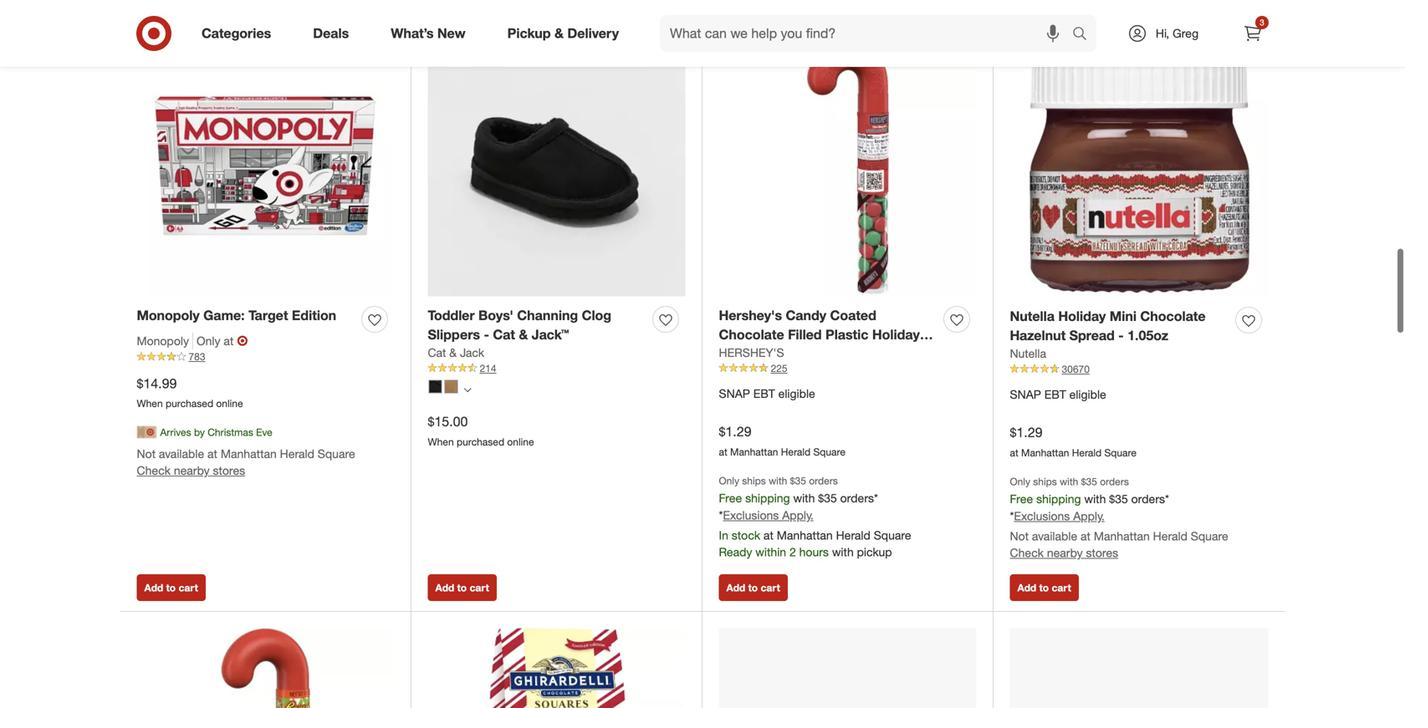 Task type: vqa. For each thing, say whether or not it's contained in the screenshot.
the Hershey's at top right
yes



Task type: describe. For each thing, give the bounding box(es) containing it.
search
[[1065, 27, 1105, 43]]

square inside not available at manhattan herald square check nearby stores
[[318, 447, 355, 461]]

check inside not available at manhattan herald square check nearby stores
[[137, 464, 171, 478]]

1.05oz
[[1128, 328, 1169, 344]]

slippers
[[428, 327, 480, 343]]

hershey's
[[719, 345, 784, 360]]

plastic
[[826, 327, 869, 343]]

at inside only ships with $35 orders free shipping with $35 orders* * exclusions apply. not available at manhattan herald square check nearby stores
[[1081, 529, 1091, 544]]

$1.29 at manhattan herald square for filled
[[719, 424, 846, 458]]

nutella link
[[1010, 345, 1047, 362]]

chocolate for cane
[[719, 327, 784, 343]]

nutella for nutella
[[1010, 346, 1047, 361]]

only for hershey's candy coated chocolate filled plastic holiday cane - 1.4oz
[[719, 475, 740, 488]]

monopoly game: target edition
[[137, 308, 336, 324]]

to for nutella holiday mini chocolate hazelnut spread - 1.05oz
[[1040, 582, 1049, 595]]

available inside only ships with $35 orders free shipping with $35 orders* * exclusions apply. not available at manhattan herald square check nearby stores
[[1032, 529, 1078, 544]]

toddler
[[428, 308, 475, 324]]

clog
[[582, 308, 612, 324]]

orders* for holiday
[[840, 491, 878, 506]]

orders for spread
[[1100, 476, 1129, 488]]

$1.29 at manhattan herald square for hazelnut
[[1010, 425, 1137, 459]]

purchased for $15.00
[[457, 436, 505, 448]]

new
[[437, 25, 466, 41]]

cart for nutella holiday mini chocolate hazelnut spread - 1.05oz
[[1052, 582, 1072, 595]]

delivery
[[568, 25, 619, 41]]

stores inside not available at manhattan herald square check nearby stores
[[213, 464, 245, 478]]

at inside only ships with $35 orders free shipping with $35 orders* * exclusions apply. in stock at  manhattan herald square ready within 2 hours with pickup
[[764, 529, 774, 543]]

$15.00 when purchased online
[[428, 414, 534, 448]]

what's new
[[391, 25, 466, 41]]

exclusions for hershey's candy coated chocolate filled plastic holiday cane - 1.4oz
[[723, 508, 779, 523]]

¬
[[237, 333, 248, 349]]

3
[[1260, 17, 1265, 28]]

chocolate for 1.05oz
[[1141, 308, 1206, 325]]

at inside not available at manhattan herald square check nearby stores
[[207, 447, 217, 461]]

225 link
[[719, 361, 977, 376]]

pickup & delivery link
[[493, 15, 640, 52]]

stock
[[732, 529, 760, 543]]

herald inside only ships with $35 orders free shipping with $35 orders* * exclusions apply. not available at manhattan herald square check nearby stores
[[1153, 529, 1188, 544]]

free for hershey's candy coated chocolate filled plastic holiday cane - 1.4oz
[[719, 491, 742, 506]]

1.4oz
[[765, 346, 799, 362]]

add to cart for toddler boys' channing clog slippers - cat & jack™
[[435, 582, 489, 595]]

only for nutella holiday mini chocolate hazelnut spread - 1.05oz
[[1010, 476, 1031, 488]]

check inside only ships with $35 orders free shipping with $35 orders* * exclusions apply. not available at manhattan herald square check nearby stores
[[1010, 546, 1044, 561]]

monopoly for monopoly game: target edition
[[137, 308, 200, 324]]

hershey's
[[719, 308, 782, 324]]

categories link
[[187, 15, 292, 52]]

christmas
[[208, 426, 253, 439]]

add to cart for nutella holiday mini chocolate hazelnut spread - 1.05oz
[[1018, 582, 1072, 595]]

nutella holiday mini chocolate hazelnut spread - 1.05oz link
[[1010, 307, 1229, 345]]

edition
[[292, 308, 336, 324]]

& for jack
[[449, 345, 457, 360]]

hi,
[[1156, 26, 1170, 41]]

manhattan inside only ships with $35 orders free shipping with $35 orders* * exclusions apply. in stock at  manhattan herald square ready within 2 hours with pickup
[[777, 529, 833, 543]]

search button
[[1065, 15, 1105, 55]]

orders for plastic
[[809, 475, 838, 488]]

hershey's candy coated chocolate filled plastic holiday cane - 1.4oz link
[[719, 306, 937, 362]]

0 horizontal spatial cat
[[428, 345, 446, 360]]

cart for toddler boys' channing clog slippers - cat & jack™
[[470, 582, 489, 595]]

not inside only ships with $35 orders free shipping with $35 orders* * exclusions apply. not available at manhattan herald square check nearby stores
[[1010, 529, 1029, 544]]

what's
[[391, 25, 434, 41]]

coated
[[830, 308, 877, 324]]

hazelnut
[[1010, 328, 1066, 344]]

$14.99
[[137, 376, 177, 392]]

add to cart for monopoly game: target edition
[[144, 582, 198, 595]]

214
[[480, 362, 497, 375]]

cane
[[719, 346, 752, 362]]

manhattan inside not available at manhattan herald square check nearby stores
[[221, 447, 277, 461]]

holiday inside hershey's candy coated chocolate filled plastic holiday cane - 1.4oz
[[872, 327, 920, 343]]

2
[[790, 545, 796, 560]]

shipping for hershey's candy coated chocolate filled plastic holiday cane - 1.4oz
[[746, 491, 790, 506]]

purchased for $14.99
[[166, 398, 213, 410]]

exclusions for nutella holiday mini chocolate hazelnut spread - 1.05oz
[[1014, 509, 1070, 524]]

categories
[[202, 25, 271, 41]]

- inside nutella holiday mini chocolate hazelnut spread - 1.05oz
[[1119, 328, 1124, 344]]

to for monopoly game: target edition
[[166, 582, 176, 595]]

to for toddler boys' channing clog slippers - cat & jack™
[[457, 582, 467, 595]]

spread
[[1070, 328, 1115, 344]]

add to cart for hershey's candy coated chocolate filled plastic holiday cane - 1.4oz
[[727, 582, 780, 595]]

What can we help you find? suggestions appear below search field
[[660, 15, 1077, 52]]

game:
[[203, 308, 245, 324]]

black image
[[429, 380, 442, 394]]

* for hershey's candy coated chocolate filled plastic holiday cane - 1.4oz
[[719, 508, 723, 523]]

target
[[249, 308, 288, 324]]

stores inside only ships with $35 orders free shipping with $35 orders* * exclusions apply. not available at manhattan herald square check nearby stores
[[1086, 546, 1119, 561]]

$15.00
[[428, 414, 468, 430]]

brown image
[[445, 380, 458, 394]]

at inside monopoly only at ¬
[[224, 334, 234, 349]]

pickup
[[857, 545, 892, 560]]

add to cart button for monopoly game: target edition
[[137, 575, 206, 602]]

candy
[[786, 308, 827, 324]]

- inside the toddler boys' channing clog slippers - cat & jack™
[[484, 327, 489, 343]]

* for nutella holiday mini chocolate hazelnut spread - 1.05oz
[[1010, 509, 1014, 524]]

in
[[719, 529, 729, 543]]

free for nutella holiday mini chocolate hazelnut spread - 1.05oz
[[1010, 492, 1033, 506]]

nutella for nutella holiday mini chocolate hazelnut spread - 1.05oz
[[1010, 308, 1055, 325]]

30670 link
[[1010, 362, 1269, 377]]

greg
[[1173, 26, 1199, 41]]



Task type: locate. For each thing, give the bounding box(es) containing it.
nutella holiday mini chocolate hazelnut spread - 1.05oz
[[1010, 308, 1206, 344]]

3 add from the left
[[727, 582, 746, 595]]

snap down cane
[[719, 387, 750, 401]]

seasonal shipping icon image
[[137, 423, 157, 443]]

online inside $14.99 when purchased online
[[216, 398, 243, 410]]

0 vertical spatial when
[[137, 398, 163, 410]]

1 horizontal spatial cat
[[493, 327, 515, 343]]

2 monopoly from the top
[[137, 334, 189, 349]]

1 horizontal spatial purchased
[[457, 436, 505, 448]]

ebt down the 30670
[[1045, 387, 1066, 402]]

1 vertical spatial nearby
[[1047, 546, 1083, 561]]

square inside only ships with $35 orders free shipping with $35 orders* * exclusions apply. not available at manhattan herald square check nearby stores
[[1191, 529, 1229, 544]]

0 horizontal spatial snap
[[719, 387, 750, 401]]

2 cart from the left
[[470, 582, 489, 595]]

nutella holiday mini chocolate hazelnut spread - 1.05oz image
[[1010, 39, 1269, 298], [1010, 39, 1269, 298]]

nutella down hazelnut
[[1010, 346, 1047, 361]]

30670
[[1062, 363, 1090, 376]]

* inside only ships with $35 orders free shipping with $35 orders* * exclusions apply. not available at manhattan herald square check nearby stores
[[1010, 509, 1014, 524]]

1 horizontal spatial orders*
[[1132, 492, 1170, 506]]

online inside $15.00 when purchased online
[[507, 436, 534, 448]]

chocolate up the hershey's
[[719, 327, 784, 343]]

$1.29 for nutella holiday mini chocolate hazelnut spread - 1.05oz
[[1010, 425, 1043, 441]]

4 to from the left
[[1040, 582, 1049, 595]]

0 vertical spatial available
[[159, 447, 204, 461]]

monopoly link
[[137, 333, 193, 350]]

eligible
[[779, 387, 815, 401], [1070, 387, 1107, 402]]

1 vertical spatial not
[[1010, 529, 1029, 544]]

snap
[[719, 387, 750, 401], [1010, 387, 1041, 402]]

exclusions apply. button for hershey's candy coated chocolate filled plastic holiday cane - 1.4oz
[[723, 508, 814, 524]]

snap ebt eligible down the 30670
[[1010, 387, 1107, 402]]

1 cart from the left
[[179, 582, 198, 595]]

monopoly game: target edition link
[[137, 306, 336, 325]]

1 horizontal spatial online
[[507, 436, 534, 448]]

0 vertical spatial not
[[137, 447, 156, 461]]

0 vertical spatial check
[[137, 464, 171, 478]]

exclusions
[[723, 508, 779, 523], [1014, 509, 1070, 524]]

3 to from the left
[[748, 582, 758, 595]]

1 horizontal spatial stores
[[1086, 546, 1119, 561]]

toddler boys' channing clog slippers - cat & jack™ image
[[428, 39, 686, 297], [428, 39, 686, 297]]

0 horizontal spatial only
[[197, 334, 220, 349]]

- down boys'
[[484, 327, 489, 343]]

1 horizontal spatial exclusions apply. button
[[1014, 508, 1105, 525]]

eve
[[256, 426, 272, 439]]

- right cane
[[756, 346, 761, 362]]

by
[[194, 426, 205, 439]]

shipping
[[746, 491, 790, 506], [1037, 492, 1081, 506]]

- inside hershey's candy coated chocolate filled plastic holiday cane - 1.4oz
[[756, 346, 761, 362]]

shipping for nutella holiday mini chocolate hazelnut spread - 1.05oz
[[1037, 492, 1081, 506]]

snap down nutella link
[[1010, 387, 1041, 402]]

orders* for -
[[1132, 492, 1170, 506]]

filled
[[788, 327, 822, 343]]

holiday up the spread
[[1059, 308, 1106, 325]]

& down slippers
[[449, 345, 457, 360]]

2 to from the left
[[457, 582, 467, 595]]

add for toddler boys' channing clog slippers - cat & jack™
[[435, 582, 454, 595]]

0 vertical spatial cat
[[493, 327, 515, 343]]

1 vertical spatial nutella
[[1010, 346, 1047, 361]]

1 horizontal spatial only
[[719, 475, 740, 488]]

1 horizontal spatial orders
[[1100, 476, 1129, 488]]

add to cart button
[[137, 575, 206, 602], [428, 575, 497, 602], [719, 575, 788, 602], [1010, 575, 1079, 602]]

holiday
[[1059, 308, 1106, 325], [872, 327, 920, 343]]

1 vertical spatial purchased
[[457, 436, 505, 448]]

nutella up hazelnut
[[1010, 308, 1055, 325]]

1 horizontal spatial free
[[1010, 492, 1033, 506]]

boys'
[[479, 308, 513, 324]]

1 to from the left
[[166, 582, 176, 595]]

1 vertical spatial holiday
[[872, 327, 920, 343]]

chocolate
[[1141, 308, 1206, 325], [719, 327, 784, 343]]

$1.29 for hershey's candy coated chocolate filled plastic holiday cane - 1.4oz
[[719, 424, 752, 440]]

2 horizontal spatial only
[[1010, 476, 1031, 488]]

cat inside the toddler boys' channing clog slippers - cat & jack™
[[493, 327, 515, 343]]

apply. for cane
[[782, 508, 814, 523]]

& for delivery
[[555, 25, 564, 41]]

1 horizontal spatial &
[[519, 327, 528, 343]]

0 horizontal spatial chocolate
[[719, 327, 784, 343]]

4 add to cart button from the left
[[1010, 575, 1079, 602]]

monopoly up 783
[[137, 334, 189, 349]]

1 add to cart button from the left
[[137, 575, 206, 602]]

ready
[[719, 545, 752, 560]]

orders
[[809, 475, 838, 488], [1100, 476, 1129, 488]]

1 horizontal spatial $1.29 at manhattan herald square
[[1010, 425, 1137, 459]]

mini
[[1110, 308, 1137, 325]]

only inside only ships with $35 orders free shipping with $35 orders* * exclusions apply. in stock at  manhattan herald square ready within 2 hours with pickup
[[719, 475, 740, 488]]

0 vertical spatial purchased
[[166, 398, 213, 410]]

1 horizontal spatial check
[[1010, 546, 1044, 561]]

1 horizontal spatial ebt
[[1045, 387, 1066, 402]]

when
[[137, 398, 163, 410], [428, 436, 454, 448]]

$1.29 at manhattan herald square down 225
[[719, 424, 846, 458]]

1 horizontal spatial $1.29
[[1010, 425, 1043, 441]]

cart for monopoly game: target edition
[[179, 582, 198, 595]]

hershey's candy coated chocolate filled plastic holiday cane - 1.4oz image
[[719, 39, 977, 297], [719, 39, 977, 297]]

1 vertical spatial when
[[428, 436, 454, 448]]

chocolate inside nutella holiday mini chocolate hazelnut spread - 1.05oz
[[1141, 308, 1206, 325]]

1 horizontal spatial *
[[1010, 509, 1014, 524]]

& left jack™
[[519, 327, 528, 343]]

orders*
[[840, 491, 878, 506], [1132, 492, 1170, 506]]

2 vertical spatial &
[[449, 345, 457, 360]]

0 horizontal spatial check nearby stores button
[[137, 463, 245, 479]]

0 vertical spatial online
[[216, 398, 243, 410]]

hershey's link
[[719, 345, 784, 361]]

holiday inside nutella holiday mini chocolate hazelnut spread - 1.05oz
[[1059, 308, 1106, 325]]

1 horizontal spatial -
[[756, 346, 761, 362]]

1 nutella from the top
[[1010, 308, 1055, 325]]

monopoly only at ¬
[[137, 333, 248, 349]]

783
[[189, 351, 205, 363]]

1 horizontal spatial not
[[1010, 529, 1029, 544]]

ships
[[742, 475, 766, 488], [1033, 476, 1057, 488]]

1 vertical spatial stores
[[1086, 546, 1119, 561]]

0 horizontal spatial not
[[137, 447, 156, 461]]

apply. inside only ships with $35 orders free shipping with $35 orders* * exclusions apply. not available at manhattan herald square check nearby stores
[[1074, 509, 1105, 524]]

chocolate inside hershey's candy coated chocolate filled plastic holiday cane - 1.4oz
[[719, 327, 784, 343]]

0 horizontal spatial check
[[137, 464, 171, 478]]

when inside $14.99 when purchased online
[[137, 398, 163, 410]]

0 horizontal spatial *
[[719, 508, 723, 523]]

add for nutella holiday mini chocolate hazelnut spread - 1.05oz
[[1018, 582, 1037, 595]]

herald inside only ships with $35 orders free shipping with $35 orders* * exclusions apply. in stock at  manhattan herald square ready within 2 hours with pickup
[[836, 529, 871, 543]]

1 vertical spatial check
[[1010, 546, 1044, 561]]

nearby
[[174, 464, 210, 478], [1047, 546, 1083, 561]]

0 vertical spatial check nearby stores button
[[137, 463, 245, 479]]

check nearby stores button
[[137, 463, 245, 479], [1010, 545, 1119, 562]]

with
[[769, 475, 787, 488], [1060, 476, 1079, 488], [793, 491, 815, 506], [1085, 492, 1106, 506], [832, 545, 854, 560]]

purchased
[[166, 398, 213, 410], [457, 436, 505, 448]]

$1.29 down cane
[[719, 424, 752, 440]]

cat & jack
[[428, 345, 484, 360]]

1 vertical spatial online
[[507, 436, 534, 448]]

free inside only ships with $35 orders free shipping with $35 orders* * exclusions apply. in stock at  manhattan herald square ready within 2 hours with pickup
[[719, 491, 742, 506]]

free inside only ships with $35 orders free shipping with $35 orders* * exclusions apply. not available at manhattan herald square check nearby stores
[[1010, 492, 1033, 506]]

within
[[756, 545, 786, 560]]

not inside not available at manhattan herald square check nearby stores
[[137, 447, 156, 461]]

shipping inside only ships with $35 orders free shipping with $35 orders* * exclusions apply. not available at manhattan herald square check nearby stores
[[1037, 492, 1081, 506]]

0 horizontal spatial exclusions apply. button
[[723, 508, 814, 524]]

eligible for hazelnut
[[1070, 387, 1107, 402]]

1 horizontal spatial chocolate
[[1141, 308, 1206, 325]]

0 horizontal spatial nearby
[[174, 464, 210, 478]]

0 horizontal spatial when
[[137, 398, 163, 410]]

add to cart button for hershey's candy coated chocolate filled plastic holiday cane - 1.4oz
[[719, 575, 788, 602]]

$1.29 at manhattan herald square down the 30670
[[1010, 425, 1137, 459]]

0 horizontal spatial free
[[719, 491, 742, 506]]

0 vertical spatial monopoly
[[137, 308, 200, 324]]

exclusions inside only ships with $35 orders free shipping with $35 orders* * exclusions apply. not available at manhattan herald square check nearby stores
[[1014, 509, 1070, 524]]

1 horizontal spatial shipping
[[1037, 492, 1081, 506]]

square inside only ships with $35 orders free shipping with $35 orders* * exclusions apply. in stock at  manhattan herald square ready within 2 hours with pickup
[[874, 529, 912, 543]]

2 add to cart from the left
[[435, 582, 489, 595]]

hi, greg
[[1156, 26, 1199, 41]]

0 vertical spatial stores
[[213, 464, 245, 478]]

shipping inside only ships with $35 orders free shipping with $35 orders* * exclusions apply. in stock at  manhattan herald square ready within 2 hours with pickup
[[746, 491, 790, 506]]

manhattan
[[730, 446, 778, 458], [1022, 447, 1070, 459], [221, 447, 277, 461], [777, 529, 833, 543], [1094, 529, 1150, 544]]

& inside the toddler boys' channing clog slippers - cat & jack™
[[519, 327, 528, 343]]

pickup & delivery
[[508, 25, 619, 41]]

monopoly for monopoly only at ¬
[[137, 334, 189, 349]]

2 add to cart button from the left
[[428, 575, 497, 602]]

to for hershey's candy coated chocolate filled plastic holiday cane - 1.4oz
[[748, 582, 758, 595]]

add for monopoly game: target edition
[[144, 582, 163, 595]]

1 horizontal spatial nearby
[[1047, 546, 1083, 561]]

$1.29 down nutella link
[[1010, 425, 1043, 441]]

herald inside not available at manhattan herald square check nearby stores
[[280, 447, 314, 461]]

1 horizontal spatial check nearby stores button
[[1010, 545, 1119, 562]]

what's new link
[[377, 15, 487, 52]]

0 horizontal spatial ebt
[[754, 387, 775, 401]]

available inside not available at manhattan herald square check nearby stores
[[159, 447, 204, 461]]

nearby inside not available at manhattan herald square check nearby stores
[[174, 464, 210, 478]]

eligible down the 30670
[[1070, 387, 1107, 402]]

0 horizontal spatial available
[[159, 447, 204, 461]]

only inside monopoly only at ¬
[[197, 334, 220, 349]]

1 add from the left
[[144, 582, 163, 595]]

orders* inside only ships with $35 orders free shipping with $35 orders* * exclusions apply. in stock at  manhattan herald square ready within 2 hours with pickup
[[840, 491, 878, 506]]

snap for nutella holiday mini chocolate hazelnut spread - 1.05oz
[[1010, 387, 1041, 402]]

2 horizontal spatial &
[[555, 25, 564, 41]]

cat down slippers
[[428, 345, 446, 360]]

ships inside only ships with $35 orders free shipping with $35 orders* * exclusions apply. not available at manhattan herald square check nearby stores
[[1033, 476, 1057, 488]]

0 horizontal spatial &
[[449, 345, 457, 360]]

monopoly inside monopoly only at ¬
[[137, 334, 189, 349]]

*
[[719, 508, 723, 523], [1010, 509, 1014, 524]]

snap for hershey's candy coated chocolate filled plastic holiday cane - 1.4oz
[[719, 387, 750, 401]]

when down $15.00
[[428, 436, 454, 448]]

1 vertical spatial chocolate
[[719, 327, 784, 343]]

jack™
[[532, 327, 569, 343]]

cat down boys'
[[493, 327, 515, 343]]

orders inside only ships with $35 orders free shipping with $35 orders* * exclusions apply. not available at manhattan herald square check nearby stores
[[1100, 476, 1129, 488]]

hershey's candy coated chocolate filled plastic holiday cane - 1.4oz
[[719, 308, 920, 362]]

monopoly up monopoly link
[[137, 308, 200, 324]]

arrives by christmas eve
[[160, 426, 272, 439]]

add for hershey's candy coated chocolate filled plastic holiday cane - 1.4oz
[[727, 582, 746, 595]]

3 link
[[1235, 15, 1272, 52]]

arrives
[[160, 426, 191, 439]]

3 add to cart from the left
[[727, 582, 780, 595]]

0 horizontal spatial $1.29
[[719, 424, 752, 440]]

when for $15.00
[[428, 436, 454, 448]]

4 add from the left
[[1018, 582, 1037, 595]]

1 vertical spatial check nearby stores button
[[1010, 545, 1119, 562]]

cat & jack link
[[428, 345, 484, 361]]

jack
[[460, 345, 484, 360]]

2 nutella from the top
[[1010, 346, 1047, 361]]

1 horizontal spatial apply.
[[1074, 509, 1105, 524]]

chocolate up 1.05oz on the top of the page
[[1141, 308, 1206, 325]]

exclusions apply. button for nutella holiday mini chocolate hazelnut spread - 1.05oz
[[1014, 508, 1105, 525]]

monopoly
[[137, 308, 200, 324], [137, 334, 189, 349]]

exclusions apply. button
[[723, 508, 814, 524], [1014, 508, 1105, 525]]

available
[[159, 447, 204, 461], [1032, 529, 1078, 544]]

1 horizontal spatial when
[[428, 436, 454, 448]]

snap ebt eligible down 225
[[719, 387, 815, 401]]

online for $14.99
[[216, 398, 243, 410]]

orders* inside only ships with $35 orders free shipping with $35 orders* * exclusions apply. not available at manhattan herald square check nearby stores
[[1132, 492, 1170, 506]]

1 horizontal spatial snap
[[1010, 387, 1041, 402]]

$14.99 when purchased online
[[137, 376, 243, 410]]

783 link
[[137, 350, 394, 365]]

to
[[166, 582, 176, 595], [457, 582, 467, 595], [748, 582, 758, 595], [1040, 582, 1049, 595]]

$1.29
[[719, 424, 752, 440], [1010, 425, 1043, 441]]

toddler boys' channing clog slippers - cat & jack™
[[428, 308, 612, 343]]

all colors element
[[464, 384, 471, 394]]

holiday down coated
[[872, 327, 920, 343]]

add to cart
[[144, 582, 198, 595], [435, 582, 489, 595], [727, 582, 780, 595], [1018, 582, 1072, 595]]

pickup
[[508, 25, 551, 41]]

manhattan inside only ships with $35 orders free shipping with $35 orders* * exclusions apply. not available at manhattan herald square check nearby stores
[[1094, 529, 1150, 544]]

snap ebt eligible for filled
[[719, 387, 815, 401]]

nearby inside only ships with $35 orders free shipping with $35 orders* * exclusions apply. not available at manhattan herald square check nearby stores
[[1047, 546, 1083, 561]]

eligible down 225
[[779, 387, 815, 401]]

-
[[484, 327, 489, 343], [1119, 328, 1124, 344], [756, 346, 761, 362]]

exclusions inside only ships with $35 orders free shipping with $35 orders* * exclusions apply. in stock at  manhattan herald square ready within 2 hours with pickup
[[723, 508, 779, 523]]

online for $15.00
[[507, 436, 534, 448]]

1 vertical spatial monopoly
[[137, 334, 189, 349]]

ebt down 225
[[754, 387, 775, 401]]

when inside $15.00 when purchased online
[[428, 436, 454, 448]]

0 horizontal spatial -
[[484, 327, 489, 343]]

0 horizontal spatial orders*
[[840, 491, 878, 506]]

0 horizontal spatial purchased
[[166, 398, 213, 410]]

add to cart button for toddler boys' channing clog slippers - cat & jack™
[[428, 575, 497, 602]]

ebt for filled
[[754, 387, 775, 401]]

1 horizontal spatial ships
[[1033, 476, 1057, 488]]

1 horizontal spatial snap ebt eligible
[[1010, 387, 1107, 402]]

only ships with $35 orders free shipping with $35 orders* * exclusions apply. in stock at  manhattan herald square ready within 2 hours with pickup
[[719, 475, 912, 560]]

ships for hershey's candy coated chocolate filled plastic holiday cane - 1.4oz
[[742, 475, 766, 488]]

3 cart from the left
[[761, 582, 780, 595]]

purchased inside $15.00 when purchased online
[[457, 436, 505, 448]]

when for $14.99
[[137, 398, 163, 410]]

hours
[[799, 545, 829, 560]]

ships for nutella holiday mini chocolate hazelnut spread - 1.05oz
[[1033, 476, 1057, 488]]

4 cart from the left
[[1052, 582, 1072, 595]]

snap ebt eligible for hazelnut
[[1010, 387, 1107, 402]]

0 vertical spatial chocolate
[[1141, 308, 1206, 325]]

214 link
[[428, 361, 686, 376]]

2 add from the left
[[435, 582, 454, 595]]

apply. for 1.05oz
[[1074, 509, 1105, 524]]

2 horizontal spatial -
[[1119, 328, 1124, 344]]

purchased down $15.00
[[457, 436, 505, 448]]

1 monopoly from the top
[[137, 308, 200, 324]]

0 horizontal spatial exclusions
[[723, 508, 779, 523]]

reese's pieces peanut butter filled plastic cane holiday candy - 1.4oz image
[[137, 629, 394, 709], [137, 629, 394, 709]]

when down $14.99 at the bottom left of page
[[137, 398, 163, 410]]

0 horizontal spatial eligible
[[779, 387, 815, 401]]

3 add to cart button from the left
[[719, 575, 788, 602]]

cart
[[179, 582, 198, 595], [470, 582, 489, 595], [761, 582, 780, 595], [1052, 582, 1072, 595]]

add to cart button for nutella holiday mini chocolate hazelnut spread - 1.05oz
[[1010, 575, 1079, 602]]

purchased up the by
[[166, 398, 213, 410]]

1 add to cart from the left
[[144, 582, 198, 595]]

1 horizontal spatial holiday
[[1059, 308, 1106, 325]]

1 vertical spatial cat
[[428, 345, 446, 360]]

0 horizontal spatial snap ebt eligible
[[719, 387, 815, 401]]

1 horizontal spatial eligible
[[1070, 387, 1107, 402]]

orders inside only ships with $35 orders free shipping with $35 orders* * exclusions apply. in stock at  manhattan herald square ready within 2 hours with pickup
[[809, 475, 838, 488]]

0 vertical spatial &
[[555, 25, 564, 41]]

1 horizontal spatial available
[[1032, 529, 1078, 544]]

deals link
[[299, 15, 370, 52]]

1 horizontal spatial exclusions
[[1014, 509, 1070, 524]]

monopoly game: target edition image
[[137, 39, 394, 297], [137, 39, 394, 297]]

0 horizontal spatial orders
[[809, 475, 838, 488]]

channing
[[517, 308, 578, 324]]

ebt for hazelnut
[[1045, 387, 1066, 402]]

0 horizontal spatial apply.
[[782, 508, 814, 523]]

4 add to cart from the left
[[1018, 582, 1072, 595]]

1 vertical spatial &
[[519, 327, 528, 343]]

square
[[814, 446, 846, 458], [1105, 447, 1137, 459], [318, 447, 355, 461], [874, 529, 912, 543], [1191, 529, 1229, 544]]

apply. inside only ships with $35 orders free shipping with $35 orders* * exclusions apply. in stock at  manhattan herald square ready within 2 hours with pickup
[[782, 508, 814, 523]]

stores
[[213, 464, 245, 478], [1086, 546, 1119, 561]]

1 vertical spatial available
[[1032, 529, 1078, 544]]

snap ebt eligible
[[719, 387, 815, 401], [1010, 387, 1107, 402]]

& right pickup
[[555, 25, 564, 41]]

deals
[[313, 25, 349, 41]]

0 horizontal spatial online
[[216, 398, 243, 410]]

only inside only ships with $35 orders free shipping with $35 orders* * exclusions apply. not available at manhattan herald square check nearby stores
[[1010, 476, 1031, 488]]

0 vertical spatial nearby
[[174, 464, 210, 478]]

- down mini
[[1119, 328, 1124, 344]]

ships inside only ships with $35 orders free shipping with $35 orders* * exclusions apply. in stock at  manhattan herald square ready within 2 hours with pickup
[[742, 475, 766, 488]]

* inside only ships with $35 orders free shipping with $35 orders* * exclusions apply. in stock at  manhattan herald square ready within 2 hours with pickup
[[719, 508, 723, 523]]

ghirardelli holiday peppermint bark chocolate squares - 5.4oz image
[[428, 629, 686, 709], [428, 629, 686, 709]]

at
[[224, 334, 234, 349], [719, 446, 728, 458], [1010, 447, 1019, 459], [207, 447, 217, 461], [764, 529, 774, 543], [1081, 529, 1091, 544]]

cart for hershey's candy coated chocolate filled plastic holiday cane - 1.4oz
[[761, 582, 780, 595]]

0 horizontal spatial holiday
[[872, 327, 920, 343]]

225
[[771, 362, 788, 375]]

0 horizontal spatial $1.29 at manhattan herald square
[[719, 424, 846, 458]]

&
[[555, 25, 564, 41], [519, 327, 528, 343], [449, 345, 457, 360]]

0 vertical spatial nutella
[[1010, 308, 1055, 325]]

0 horizontal spatial shipping
[[746, 491, 790, 506]]

nutella inside nutella holiday mini chocolate hazelnut spread - 1.05oz
[[1010, 308, 1055, 325]]

not available at manhattan herald square check nearby stores
[[137, 447, 355, 478]]

all colors image
[[464, 386, 471, 394]]

purchased inside $14.99 when purchased online
[[166, 398, 213, 410]]

toddler boys' channing clog slippers - cat & jack™ link
[[428, 306, 646, 345]]

0 vertical spatial holiday
[[1059, 308, 1106, 325]]

free
[[719, 491, 742, 506], [1010, 492, 1033, 506]]

eligible for filled
[[779, 387, 815, 401]]

only ships with $35 orders free shipping with $35 orders* * exclusions apply. not available at manhattan herald square check nearby stores
[[1010, 476, 1229, 561]]

0 horizontal spatial ships
[[742, 475, 766, 488]]

cat
[[493, 327, 515, 343], [428, 345, 446, 360]]

0 horizontal spatial stores
[[213, 464, 245, 478]]



